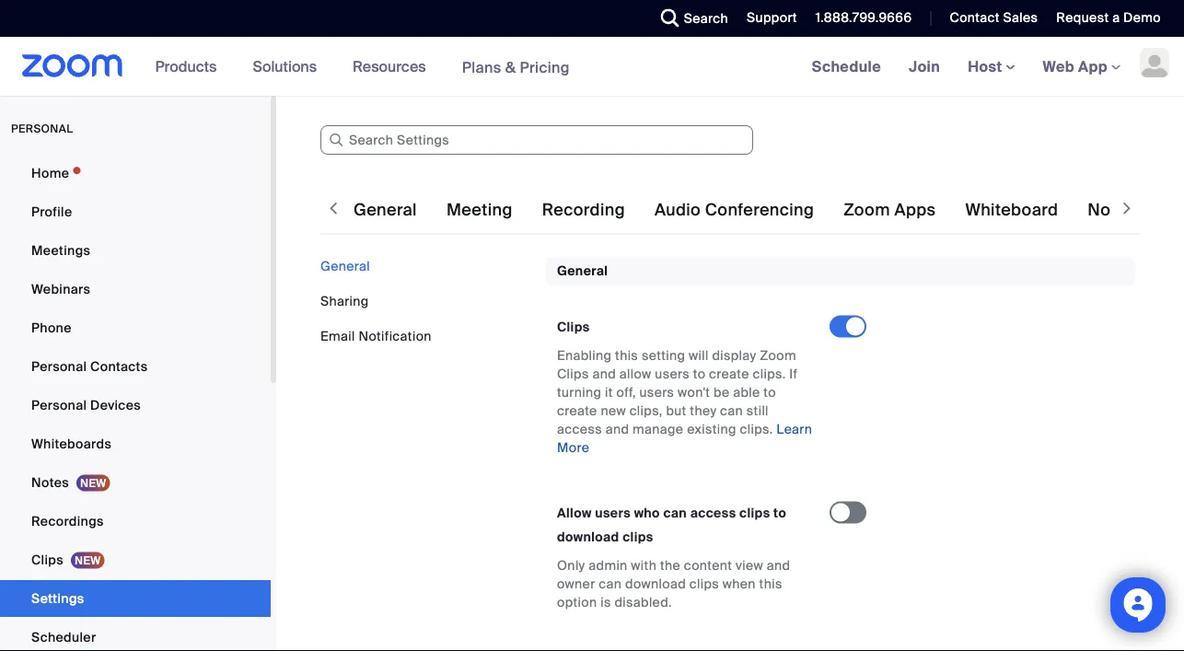 Task type: locate. For each thing, give the bounding box(es) containing it.
download inside the allow users who can access clips to download clips
[[557, 529, 620, 546]]

and down new
[[606, 421, 630, 438]]

1 vertical spatial this
[[760, 576, 783, 593]]

this down view
[[760, 576, 783, 593]]

meetings link
[[0, 232, 271, 269]]

create down turning at the bottom
[[557, 403, 598, 420]]

but
[[667, 403, 687, 420]]

to down 'will'
[[694, 366, 706, 383]]

users
[[655, 366, 690, 383], [640, 384, 675, 401], [595, 505, 631, 522]]

only
[[557, 557, 586, 574]]

products
[[155, 57, 217, 76]]

download down 'allow'
[[557, 529, 620, 546]]

users up 'clips,'
[[640, 384, 675, 401]]

clips up settings
[[31, 551, 64, 569]]

products button
[[155, 37, 225, 96]]

zoom logo image
[[22, 54, 123, 77]]

phone link
[[0, 310, 271, 346]]

clips inside enabling this setting will display zoom clips and allow users to create clips. if turning it off, users won't be able to create new clips, but they can still access and manage existing clips.
[[557, 366, 589, 383]]

2 vertical spatial and
[[767, 557, 791, 574]]

1 vertical spatial create
[[557, 403, 598, 420]]

zoom inside tabs of my account settings page tab list
[[844, 199, 891, 221]]

notes link
[[0, 464, 271, 501]]

audio
[[655, 199, 701, 221]]

0 vertical spatial zoom
[[844, 199, 891, 221]]

0 vertical spatial clips
[[740, 505, 771, 522]]

email notification
[[321, 328, 432, 345]]

1 horizontal spatial notes
[[1089, 199, 1137, 221]]

2 vertical spatial clips
[[31, 551, 64, 569]]

0 vertical spatial can
[[721, 403, 744, 420]]

0 vertical spatial access
[[557, 421, 603, 438]]

owner
[[557, 576, 596, 593]]

can right who
[[664, 505, 687, 522]]

can down the admin
[[599, 576, 622, 593]]

1 vertical spatial download
[[626, 576, 687, 593]]

clips up turning at the bottom
[[557, 366, 589, 383]]

general inside tabs of my account settings page tab list
[[354, 199, 417, 221]]

0 horizontal spatial zoom
[[760, 347, 797, 364]]

1 horizontal spatial this
[[760, 576, 783, 593]]

users down setting
[[655, 366, 690, 383]]

can
[[721, 403, 744, 420], [664, 505, 687, 522], [599, 576, 622, 593]]

plans
[[462, 57, 502, 77]]

1 horizontal spatial clips
[[690, 576, 720, 593]]

general right the scroll left icon
[[354, 199, 417, 221]]

home
[[31, 164, 69, 182]]

to down learn
[[774, 505, 787, 522]]

1 vertical spatial personal
[[31, 397, 87, 414]]

clips down content
[[690, 576, 720, 593]]

resources button
[[353, 37, 435, 96]]

0 horizontal spatial download
[[557, 529, 620, 546]]

zoom up if on the bottom right of the page
[[760, 347, 797, 364]]

0 horizontal spatial can
[[599, 576, 622, 593]]

solutions button
[[253, 37, 325, 96]]

zoom left apps
[[844, 199, 891, 221]]

banner containing products
[[0, 37, 1185, 97]]

0 horizontal spatial clips
[[623, 529, 654, 546]]

meetings
[[31, 242, 91, 259]]

0 horizontal spatial notes
[[31, 474, 69, 491]]

users left who
[[595, 505, 631, 522]]

1 horizontal spatial download
[[626, 576, 687, 593]]

download
[[557, 529, 620, 546], [626, 576, 687, 593]]

1 vertical spatial notes
[[31, 474, 69, 491]]

personal
[[31, 358, 87, 375], [31, 397, 87, 414]]

this
[[616, 347, 639, 364], [760, 576, 783, 593]]

solutions
[[253, 57, 317, 76]]

whiteboards link
[[0, 426, 271, 463]]

and up it
[[593, 366, 616, 383]]

email
[[321, 328, 355, 345]]

general element
[[546, 257, 1136, 651]]

and
[[593, 366, 616, 383], [606, 421, 630, 438], [767, 557, 791, 574]]

0 vertical spatial notes
[[1089, 199, 1137, 221]]

meetings navigation
[[799, 37, 1185, 97]]

the
[[661, 557, 681, 574]]

0 vertical spatial users
[[655, 366, 690, 383]]

learn more
[[557, 421, 813, 456]]

learn more link
[[557, 421, 813, 456]]

recording
[[542, 199, 626, 221]]

personal inside the personal devices link
[[31, 397, 87, 414]]

webinars link
[[0, 271, 271, 308]]

learn
[[777, 421, 813, 438]]

general link
[[321, 258, 370, 275]]

access up more
[[557, 421, 603, 438]]

1 horizontal spatial access
[[691, 505, 737, 522]]

create
[[710, 366, 750, 383], [557, 403, 598, 420]]

0 vertical spatial download
[[557, 529, 620, 546]]

existing
[[688, 421, 737, 438]]

1 vertical spatial clips
[[557, 366, 589, 383]]

profile picture image
[[1141, 48, 1170, 77]]

zoom
[[844, 199, 891, 221], [760, 347, 797, 364]]

to
[[694, 366, 706, 383], [764, 384, 777, 401], [774, 505, 787, 522]]

0 horizontal spatial access
[[557, 421, 603, 438]]

1 horizontal spatial zoom
[[844, 199, 891, 221]]

access
[[557, 421, 603, 438], [691, 505, 737, 522]]

2 vertical spatial to
[[774, 505, 787, 522]]

clips up view
[[740, 505, 771, 522]]

1.888.799.9666 button up schedule link
[[816, 9, 913, 26]]

can down be
[[721, 403, 744, 420]]

2 horizontal spatial can
[[721, 403, 744, 420]]

download inside only admin with the content view and owner can download clips when this option is disabled.
[[626, 576, 687, 593]]

2 horizontal spatial clips
[[740, 505, 771, 522]]

sales
[[1004, 9, 1039, 26]]

clips up "enabling"
[[557, 319, 590, 336]]

to inside the allow users who can access clips to download clips
[[774, 505, 787, 522]]

clips inside only admin with the content view and owner can download clips when this option is disabled.
[[690, 576, 720, 593]]

pricing
[[520, 57, 570, 77]]

settings link
[[0, 581, 271, 617]]

contact sales link
[[937, 0, 1043, 37], [950, 9, 1039, 26]]

can inside only admin with the content view and owner can download clips when this option is disabled.
[[599, 576, 622, 593]]

general
[[354, 199, 417, 221], [321, 258, 370, 275], [557, 263, 609, 280]]

clips
[[740, 505, 771, 522], [623, 529, 654, 546], [690, 576, 720, 593]]

personal down phone
[[31, 358, 87, 375]]

2 personal from the top
[[31, 397, 87, 414]]

create down display on the bottom right
[[710, 366, 750, 383]]

whiteboard
[[966, 199, 1059, 221]]

zoom inside enabling this setting will display zoom clips and allow users to create clips. if turning it off, users won't be able to create new clips, but they can still access and manage existing clips.
[[760, 347, 797, 364]]

notes inside personal menu menu
[[31, 474, 69, 491]]

2 vertical spatial users
[[595, 505, 631, 522]]

can inside the allow users who can access clips to download clips
[[664, 505, 687, 522]]

clips down who
[[623, 529, 654, 546]]

request a demo link
[[1043, 0, 1185, 37], [1057, 9, 1162, 26]]

support link
[[734, 0, 802, 37], [747, 9, 798, 26]]

whiteboards
[[31, 435, 112, 452]]

1 vertical spatial access
[[691, 505, 737, 522]]

1 horizontal spatial create
[[710, 366, 750, 383]]

2 vertical spatial clips
[[690, 576, 720, 593]]

allow
[[557, 505, 592, 522]]

1 vertical spatial users
[[640, 384, 675, 401]]

0 vertical spatial personal
[[31, 358, 87, 375]]

they
[[690, 403, 717, 420]]

0 vertical spatial clips
[[557, 319, 590, 336]]

access inside the allow users who can access clips to download clips
[[691, 505, 737, 522]]

request
[[1057, 9, 1110, 26]]

1 vertical spatial zoom
[[760, 347, 797, 364]]

personal for personal contacts
[[31, 358, 87, 375]]

and right view
[[767, 557, 791, 574]]

personal up "whiteboards"
[[31, 397, 87, 414]]

0 horizontal spatial this
[[616, 347, 639, 364]]

contacts
[[90, 358, 148, 375]]

1 horizontal spatial can
[[664, 505, 687, 522]]

clips. down still
[[740, 421, 774, 438]]

app
[[1079, 57, 1108, 76]]

is
[[601, 594, 612, 611]]

this up "allow"
[[616, 347, 639, 364]]

will
[[689, 347, 709, 364]]

clips,
[[630, 403, 663, 420]]

1 personal from the top
[[31, 358, 87, 375]]

personal inside personal contacts link
[[31, 358, 87, 375]]

join link
[[896, 37, 955, 96]]

2 vertical spatial can
[[599, 576, 622, 593]]

1 vertical spatial can
[[664, 505, 687, 522]]

notes
[[1089, 199, 1137, 221], [31, 474, 69, 491]]

download down with
[[626, 576, 687, 593]]

1.888.799.9666 button
[[802, 0, 917, 37], [816, 9, 913, 26]]

menu bar
[[321, 257, 533, 346]]

host button
[[969, 57, 1016, 76]]

conferencing
[[706, 199, 815, 221]]

1 vertical spatial clips
[[623, 529, 654, 546]]

personal for personal devices
[[31, 397, 87, 414]]

access up content
[[691, 505, 737, 522]]

to up still
[[764, 384, 777, 401]]

devices
[[90, 397, 141, 414]]

allow users who can access clips to download clips
[[557, 505, 787, 546]]

banner
[[0, 37, 1185, 97]]

access inside enabling this setting will display zoom clips and allow users to create clips. if turning it off, users won't be able to create new clips, but they can still access and manage existing clips.
[[557, 421, 603, 438]]

clips. left if on the bottom right of the page
[[753, 366, 786, 383]]

can inside enabling this setting will display zoom clips and allow users to create clips. if turning it off, users won't be able to create new clips, but they can still access and manage existing clips.
[[721, 403, 744, 420]]

0 vertical spatial this
[[616, 347, 639, 364]]

content
[[684, 557, 733, 574]]



Task type: vqa. For each thing, say whether or not it's contained in the screenshot.
left meetings,
no



Task type: describe. For each thing, give the bounding box(es) containing it.
admin
[[589, 557, 628, 574]]

support
[[747, 9, 798, 26]]

if
[[790, 366, 798, 383]]

enabling
[[557, 347, 612, 364]]

1 vertical spatial and
[[606, 421, 630, 438]]

enabling this setting will display zoom clips and allow users to create clips. if turning it off, users won't be able to create new clips, but they can still access and manage existing clips.
[[557, 347, 798, 438]]

personal devices link
[[0, 387, 271, 424]]

contact sales
[[950, 9, 1039, 26]]

0 vertical spatial clips.
[[753, 366, 786, 383]]

1 vertical spatial clips.
[[740, 421, 774, 438]]

general down recording
[[557, 263, 609, 280]]

1.888.799.9666 button up schedule
[[802, 0, 917, 37]]

personal devices
[[31, 397, 141, 414]]

scheduler link
[[0, 619, 271, 651]]

search button
[[648, 0, 734, 37]]

product information navigation
[[142, 37, 584, 97]]

meeting
[[447, 199, 513, 221]]

0 vertical spatial to
[[694, 366, 706, 383]]

scroll left image
[[324, 199, 343, 217]]

webinars
[[31, 281, 91, 298]]

schedule
[[812, 57, 882, 76]]

contact
[[950, 9, 1000, 26]]

scroll right image
[[1119, 199, 1137, 217]]

disabled.
[[615, 594, 673, 611]]

won't
[[678, 384, 711, 401]]

apps
[[895, 199, 937, 221]]

profile link
[[0, 194, 271, 230]]

0 vertical spatial and
[[593, 366, 616, 383]]

view
[[736, 557, 764, 574]]

plans & pricing
[[462, 57, 570, 77]]

manage
[[633, 421, 684, 438]]

email notification link
[[321, 328, 432, 345]]

it
[[605, 384, 613, 401]]

&
[[506, 57, 516, 77]]

resources
[[353, 57, 426, 76]]

this inside enabling this setting will display zoom clips and allow users to create clips. if turning it off, users won't be able to create new clips, but they can still access and manage existing clips.
[[616, 347, 639, 364]]

tabs of my account settings page tab list
[[350, 184, 1185, 236]]

phone
[[31, 319, 72, 336]]

sharing
[[321, 293, 369, 310]]

be
[[714, 384, 730, 401]]

schedule link
[[799, 37, 896, 96]]

personal
[[11, 122, 73, 136]]

home link
[[0, 155, 271, 192]]

off,
[[617, 384, 637, 401]]

able
[[734, 384, 761, 401]]

only admin with the content view and owner can download clips when this option is disabled.
[[557, 557, 791, 611]]

personal menu menu
[[0, 155, 271, 651]]

users inside the allow users who can access clips to download clips
[[595, 505, 631, 522]]

request a demo
[[1057, 9, 1162, 26]]

this inside only admin with the content view and owner can download clips when this option is disabled.
[[760, 576, 783, 593]]

profile
[[31, 203, 72, 220]]

with
[[632, 557, 657, 574]]

1.888.799.9666
[[816, 9, 913, 26]]

display
[[713, 347, 757, 364]]

1 vertical spatial to
[[764, 384, 777, 401]]

notes inside tabs of my account settings page tab list
[[1089, 199, 1137, 221]]

host
[[969, 57, 1007, 76]]

0 horizontal spatial create
[[557, 403, 598, 420]]

demo
[[1124, 9, 1162, 26]]

web app button
[[1044, 57, 1121, 76]]

menu bar containing general
[[321, 257, 533, 346]]

turning
[[557, 384, 602, 401]]

and inside only admin with the content view and owner can download clips when this option is disabled.
[[767, 557, 791, 574]]

general up sharing link
[[321, 258, 370, 275]]

new
[[601, 403, 627, 420]]

recordings link
[[0, 503, 271, 540]]

allow
[[620, 366, 652, 383]]

search
[[684, 10, 729, 27]]

clips link
[[0, 542, 271, 579]]

sharing link
[[321, 293, 369, 310]]

join
[[910, 57, 941, 76]]

scheduler
[[31, 629, 96, 646]]

when
[[723, 576, 756, 593]]

still
[[747, 403, 769, 420]]

Search Settings text field
[[321, 125, 754, 155]]

web app
[[1044, 57, 1108, 76]]

zoom apps
[[844, 199, 937, 221]]

0 vertical spatial create
[[710, 366, 750, 383]]

a
[[1113, 9, 1121, 26]]

option
[[557, 594, 598, 611]]

more
[[557, 439, 590, 456]]

settings
[[31, 590, 84, 607]]

web
[[1044, 57, 1075, 76]]

personal contacts link
[[0, 348, 271, 385]]

clips inside personal menu menu
[[31, 551, 64, 569]]

setting
[[642, 347, 686, 364]]

audio conferencing
[[655, 199, 815, 221]]

notification
[[359, 328, 432, 345]]

personal contacts
[[31, 358, 148, 375]]



